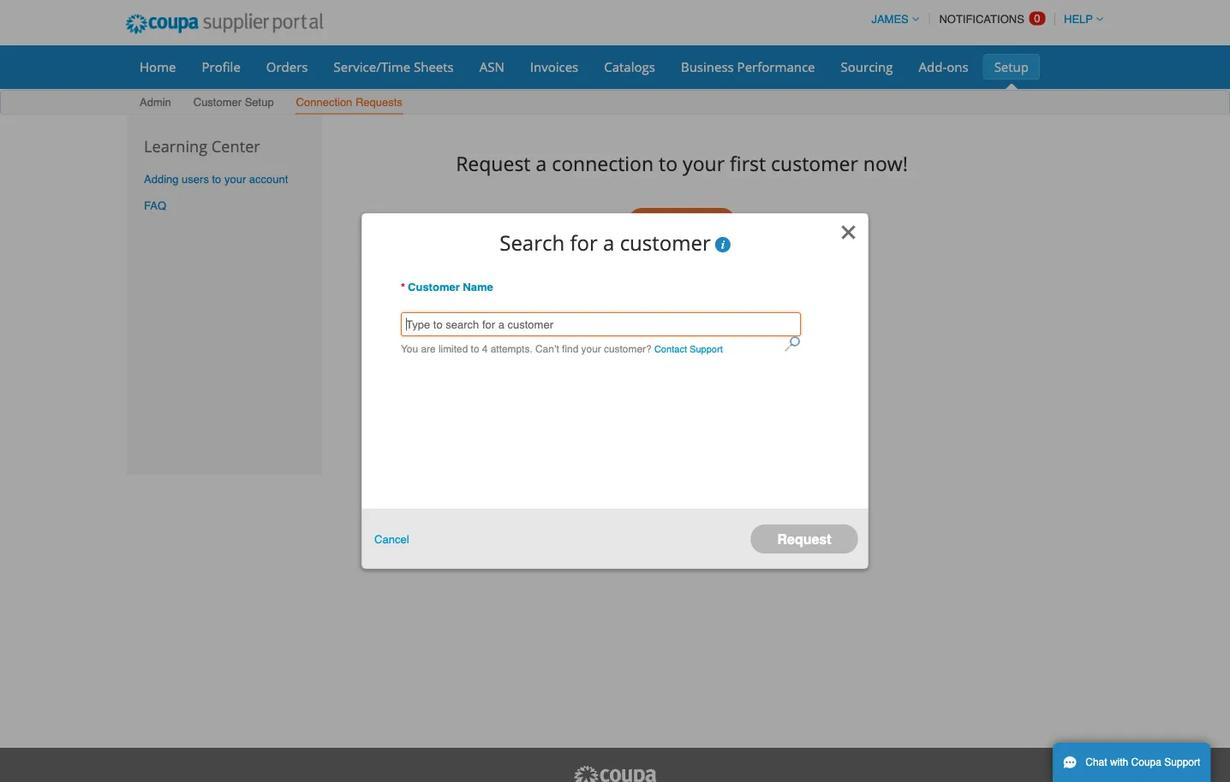 Task type: locate. For each thing, give the bounding box(es) containing it.
request a connection to your first customer now!
[[456, 150, 908, 177]]

request inside button
[[777, 532, 831, 547]]

search for a customer dialog
[[362, 214, 868, 569]]

0 vertical spatial coupa supplier portal image
[[114, 3, 335, 45]]

sheets
[[414, 58, 454, 75]]

1 vertical spatial setup
[[245, 96, 274, 109]]

to for limited
[[471, 344, 479, 355]]

2 horizontal spatial to
[[659, 150, 678, 177]]

0 horizontal spatial search
[[500, 229, 565, 257]]

your left first
[[683, 150, 725, 177]]

request for request a connection to your first customer now!
[[456, 150, 531, 177]]

request button
[[751, 525, 858, 554]]

adding users to your account link
[[144, 173, 288, 186]]

setup right ons
[[994, 58, 1029, 75]]

customer
[[771, 150, 858, 177], [620, 229, 711, 257]]

setup
[[994, 58, 1029, 75], [245, 96, 274, 109]]

for
[[570, 229, 598, 257]]

0 horizontal spatial setup
[[245, 96, 274, 109]]

0 horizontal spatial customer
[[193, 96, 242, 109]]

0 horizontal spatial coupa supplier portal image
[[114, 3, 335, 45]]

1 vertical spatial request
[[777, 532, 831, 547]]

can't
[[535, 344, 559, 355]]

service/time sheets
[[334, 58, 454, 75]]

limited
[[439, 344, 468, 355]]

search for search for a customer
[[500, 229, 565, 257]]

1 horizontal spatial setup
[[994, 58, 1029, 75]]

performance
[[737, 58, 815, 75]]

a right for at left
[[603, 229, 615, 257]]

1 horizontal spatial your
[[581, 344, 601, 355]]

1 horizontal spatial request
[[777, 532, 831, 547]]

1 horizontal spatial coupa supplier portal image
[[572, 766, 658, 783]]

your right find
[[581, 344, 601, 355]]

asn link
[[468, 54, 516, 80]]

customer inside dialog
[[408, 281, 460, 294]]

add-ons link
[[908, 54, 980, 80]]

a left connection
[[536, 150, 547, 177]]

customer down request a connection to your first customer now!
[[620, 229, 711, 257]]

0 horizontal spatial request
[[456, 150, 531, 177]]

customer setup
[[193, 96, 274, 109]]

connection
[[296, 96, 352, 109]]

customer setup link
[[193, 92, 275, 114]]

faq link
[[144, 199, 166, 212]]

1 horizontal spatial search
[[659, 215, 705, 230]]

0 vertical spatial customer
[[193, 96, 242, 109]]

a
[[536, 150, 547, 177], [603, 229, 615, 257]]

profile
[[202, 58, 241, 75]]

to
[[659, 150, 678, 177], [212, 173, 221, 186], [471, 344, 479, 355]]

customer
[[193, 96, 242, 109], [408, 281, 460, 294]]

1 horizontal spatial a
[[603, 229, 615, 257]]

contact
[[654, 344, 687, 355]]

* customer name
[[401, 281, 493, 294]]

add-ons
[[919, 58, 969, 75]]

0 horizontal spatial customer
[[620, 229, 711, 257]]

2 horizontal spatial your
[[683, 150, 725, 177]]

attempts.
[[491, 344, 533, 355]]

0 horizontal spatial to
[[212, 173, 221, 186]]

invoices
[[530, 58, 578, 75]]

to right the users
[[212, 173, 221, 186]]

0 vertical spatial a
[[536, 150, 547, 177]]

0 horizontal spatial support
[[690, 344, 723, 355]]

add-
[[919, 58, 947, 75]]

home
[[140, 58, 176, 75]]

center
[[211, 136, 260, 157]]

support
[[690, 344, 723, 355], [1164, 757, 1200, 769]]

your down center
[[224, 173, 246, 186]]

business performance link
[[670, 54, 826, 80]]

business performance
[[681, 58, 815, 75]]

account
[[249, 173, 288, 186]]

0 vertical spatial setup
[[994, 58, 1029, 75]]

connection
[[552, 150, 654, 177]]

0 vertical spatial request
[[456, 150, 531, 177]]

search for search
[[659, 215, 705, 230]]

coupa supplier portal image
[[114, 3, 335, 45], [572, 766, 658, 783]]

customer inside dialog
[[620, 229, 711, 257]]

customer down 'profile' link
[[193, 96, 242, 109]]

search left for at left
[[500, 229, 565, 257]]

with
[[1110, 757, 1128, 769]]

users
[[182, 173, 209, 186]]

to up search "button"
[[659, 150, 678, 177]]

business
[[681, 58, 734, 75]]

1 horizontal spatial customer
[[408, 281, 460, 294]]

customer right the *
[[408, 281, 460, 294]]

sourcing
[[841, 58, 893, 75]]

adding
[[144, 173, 179, 186]]

a inside dialog
[[603, 229, 615, 257]]

1 horizontal spatial support
[[1164, 757, 1200, 769]]

1 vertical spatial customer
[[408, 281, 460, 294]]

support right contact
[[690, 344, 723, 355]]

setup down 'orders' 'link'
[[245, 96, 274, 109]]

chat
[[1086, 757, 1107, 769]]

search
[[659, 215, 705, 230], [500, 229, 565, 257]]

0 vertical spatial support
[[690, 344, 723, 355]]

to left "4"
[[471, 344, 479, 355]]

0 horizontal spatial your
[[224, 173, 246, 186]]

orders link
[[255, 54, 319, 80]]

Type to search for a customer text field
[[401, 313, 801, 337]]

1 horizontal spatial customer
[[771, 150, 858, 177]]

search down request a connection to your first customer now!
[[659, 215, 705, 230]]

setup inside setup link
[[994, 58, 1029, 75]]

cancel
[[374, 533, 409, 546]]

you
[[401, 344, 418, 355]]

admin
[[140, 96, 171, 109]]

search inside dialog
[[500, 229, 565, 257]]

request
[[456, 150, 531, 177], [777, 532, 831, 547]]

1 horizontal spatial to
[[471, 344, 479, 355]]

to inside dialog
[[471, 344, 479, 355]]

1 vertical spatial a
[[603, 229, 615, 257]]

1 vertical spatial support
[[1164, 757, 1200, 769]]

0 vertical spatial customer
[[771, 150, 858, 177]]

support right coupa
[[1164, 757, 1200, 769]]

adding users to your account
[[144, 173, 288, 186]]

customer right first
[[771, 150, 858, 177]]

search inside "button"
[[659, 215, 705, 230]]

1 vertical spatial customer
[[620, 229, 711, 257]]

4
[[482, 344, 488, 355]]

your
[[683, 150, 725, 177], [224, 173, 246, 186], [581, 344, 601, 355]]



Task type: describe. For each thing, give the bounding box(es) containing it.
faq
[[144, 199, 166, 212]]

service/time
[[334, 58, 410, 75]]

home link
[[129, 54, 187, 80]]

your inside search for a customer dialog
[[581, 344, 601, 355]]

first
[[730, 150, 766, 177]]

support inside button
[[1164, 757, 1200, 769]]

*
[[401, 281, 405, 294]]

close image
[[840, 224, 858, 241]]

profile link
[[191, 54, 252, 80]]

catalogs
[[604, 58, 655, 75]]

request for request
[[777, 532, 831, 547]]

customer?
[[604, 344, 652, 355]]

invoices link
[[519, 54, 590, 80]]

you are limited to 4 attempts. can't find your customer? contact support
[[401, 344, 723, 355]]

admin link
[[139, 92, 172, 114]]

connection requests link
[[295, 92, 403, 114]]

catalogs link
[[593, 54, 666, 80]]

search for a customer
[[500, 229, 711, 257]]

connection requests
[[296, 96, 403, 109]]

learning center
[[144, 136, 260, 157]]

0 horizontal spatial a
[[536, 150, 547, 177]]

sourcing link
[[830, 54, 904, 80]]

search button
[[628, 208, 735, 237]]

name
[[463, 281, 493, 294]]

1 vertical spatial coupa supplier portal image
[[572, 766, 658, 783]]

chat with coupa support
[[1086, 757, 1200, 769]]

setup inside the customer setup link
[[245, 96, 274, 109]]

service/time sheets link
[[323, 54, 465, 80]]

requests
[[355, 96, 403, 109]]

coupa
[[1131, 757, 1162, 769]]

contact support button
[[654, 341, 723, 359]]

find
[[562, 344, 578, 355]]

learning
[[144, 136, 207, 157]]

setup link
[[983, 54, 1040, 80]]

cancel button
[[374, 531, 409, 549]]

ons
[[947, 58, 969, 75]]

chat with coupa support button
[[1053, 744, 1211, 783]]

to for connection
[[659, 150, 678, 177]]

orders
[[266, 58, 308, 75]]

support inside 'you are limited to 4 attempts. can't find your customer? contact support'
[[690, 344, 723, 355]]

are
[[421, 344, 436, 355]]

now!
[[863, 150, 908, 177]]

asn
[[480, 58, 504, 75]]



Task type: vqa. For each thing, say whether or not it's contained in the screenshot.
right 'your'
yes



